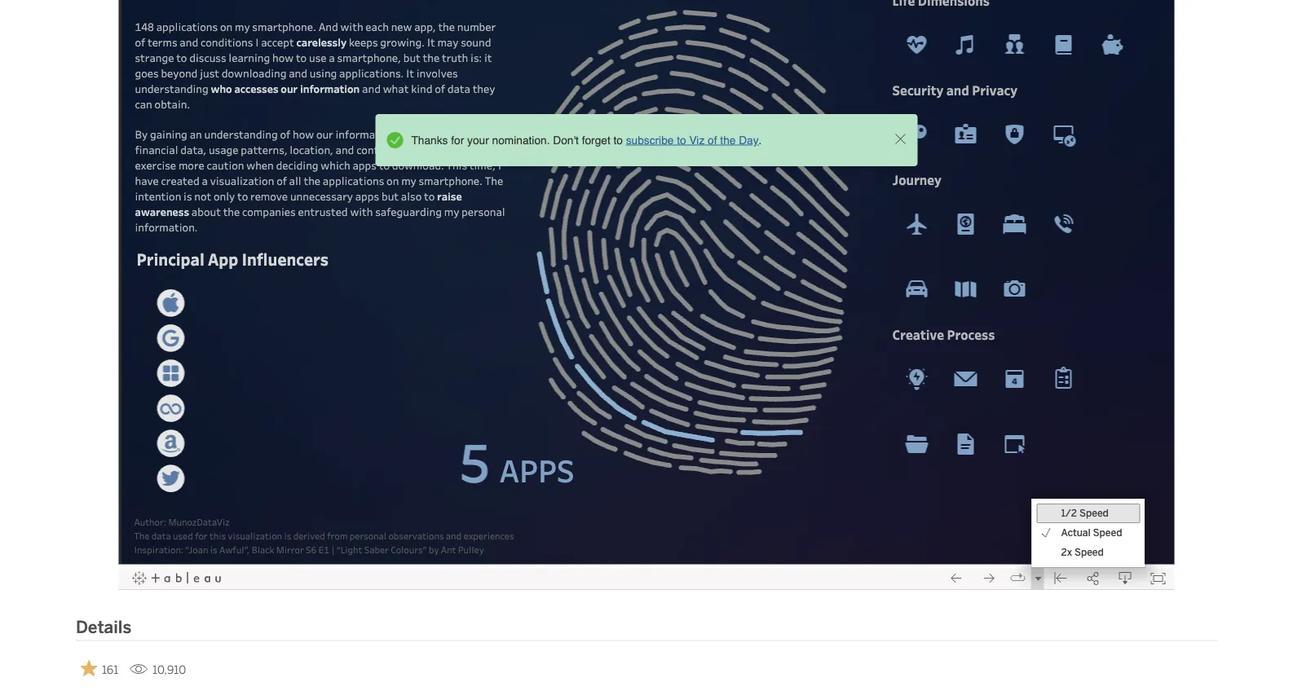 Task type: describe. For each thing, give the bounding box(es) containing it.
1 to from the left
[[614, 134, 623, 147]]

subscribe
[[626, 134, 674, 147]]

forget
[[582, 134, 611, 147]]

nomination.
[[492, 134, 550, 147]]

alert containing thanks for your nomination. don't forget to
[[382, 127, 890, 154]]

day
[[739, 134, 759, 147]]

.
[[759, 134, 762, 147]]

10,910
[[153, 664, 186, 677]]



Task type: vqa. For each thing, say whether or not it's contained in the screenshot.
Maine, State. Press Space to toggle selection. Press Escape to go back to the left margin. Use arrow keys to navigate headers Text Box
no



Task type: locate. For each thing, give the bounding box(es) containing it.
the
[[720, 134, 736, 147]]

161
[[102, 664, 118, 677]]

to right forget
[[614, 134, 623, 147]]

thanks
[[411, 134, 448, 147]]

alert
[[382, 127, 890, 154]]

for
[[451, 134, 464, 147]]

2 to from the left
[[677, 134, 686, 147]]

viz
[[689, 134, 705, 147]]

to left viz
[[677, 134, 686, 147]]

your
[[467, 134, 489, 147]]

subscribe to viz of the day link
[[626, 134, 759, 147]]

to
[[614, 134, 623, 147], [677, 134, 686, 147]]

of
[[708, 134, 717, 147]]

1 horizontal spatial to
[[677, 134, 686, 147]]

Remove Favorite button
[[76, 655, 123, 682]]

don't
[[553, 134, 579, 147]]

details
[[76, 618, 131, 638]]

thanks for your nomination. don't forget to subscribe to viz of the day .
[[411, 134, 762, 147]]

0 horizontal spatial to
[[614, 134, 623, 147]]

10,910 views element
[[123, 657, 193, 684]]



